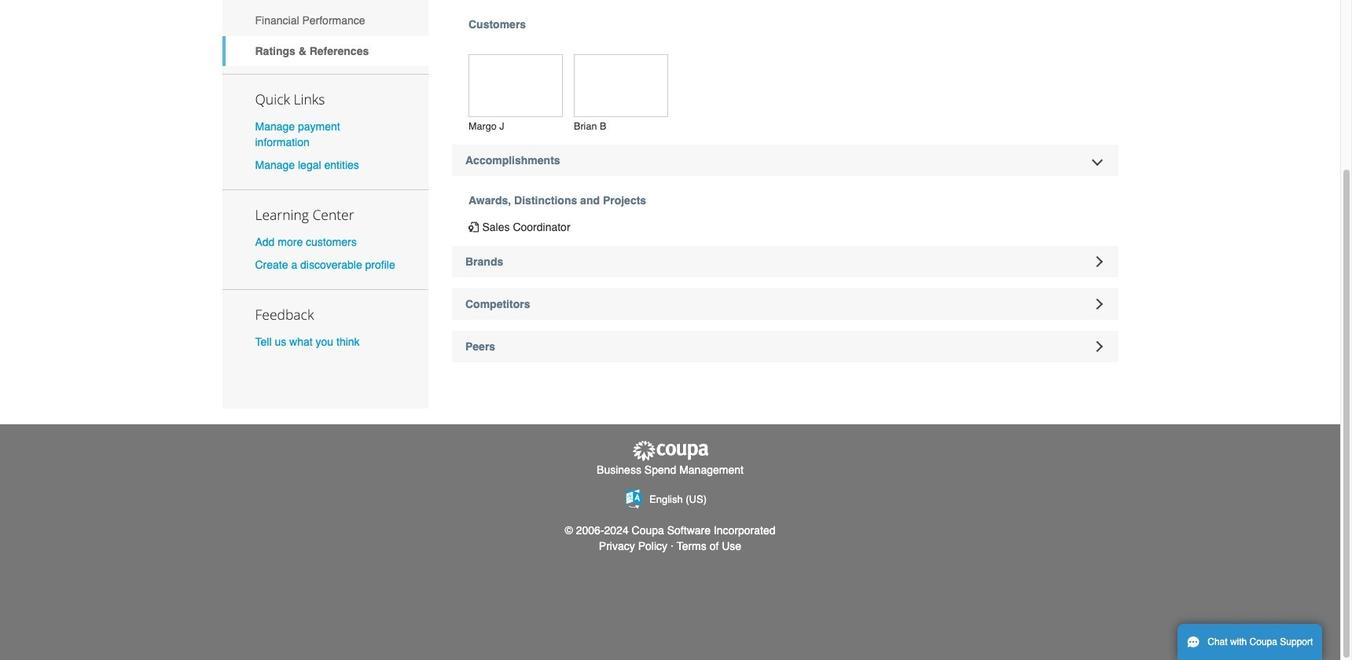 Task type: locate. For each thing, give the bounding box(es) containing it.
4 heading from the top
[[452, 331, 1118, 363]]

brian b image
[[574, 54, 668, 117]]

coupa supplier portal image
[[631, 440, 710, 463]]

heading
[[452, 145, 1118, 176], [452, 246, 1118, 278], [452, 289, 1118, 320], [452, 331, 1118, 363]]



Task type: vqa. For each thing, say whether or not it's contained in the screenshot.
Approved
no



Task type: describe. For each thing, give the bounding box(es) containing it.
margo j image
[[469, 54, 563, 117]]

2 heading from the top
[[452, 246, 1118, 278]]

1 heading from the top
[[452, 145, 1118, 176]]

3 heading from the top
[[452, 289, 1118, 320]]



